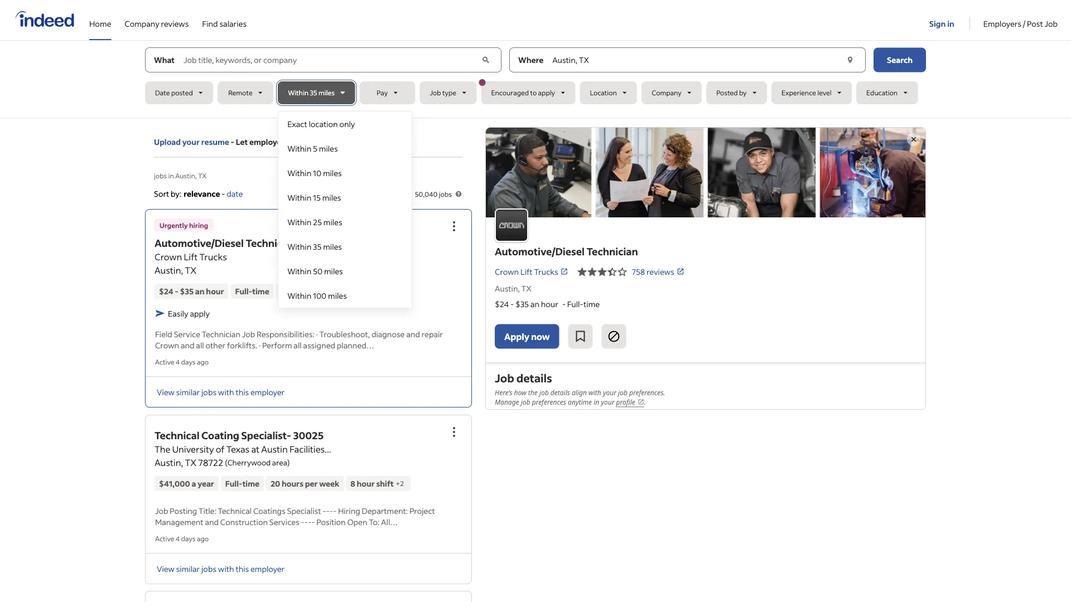 Task type: describe. For each thing, give the bounding box(es) containing it.
austin
[[261, 444, 288, 455]]

within for within 35 miles link
[[287, 242, 311, 252]]

2 vertical spatial your
[[601, 397, 614, 407]]

+
[[396, 479, 400, 488]]

job type
[[430, 88, 456, 97]]

35 inside popup button
[[310, 88, 317, 97]]

1 vertical spatial full-
[[567, 299, 584, 309]]

repair
[[422, 329, 443, 339]]

week for crown lift trucks
[[330, 286, 350, 296]]

employer for austin, tx 78722
[[250, 564, 285, 574]]

to
[[530, 88, 537, 97]]

home link
[[89, 0, 111, 38]]

none search field containing what
[[145, 47, 926, 309]]

crown inside the field service technician job responsibilities: · troubleshoot, diagnose and repair crown and all other forklifts. · perform all assigned planned…
[[155, 340, 179, 350]]

1 horizontal spatial automotive/diesel technician
[[495, 245, 638, 258]]

miles for within 35 miles link
[[323, 242, 342, 252]]

date
[[155, 88, 170, 97]]

texas
[[226, 444, 249, 455]]

company reviews
[[125, 18, 189, 28]]

/
[[1023, 18, 1026, 28]]

2 horizontal spatial technician
[[587, 245, 638, 258]]

coating
[[201, 429, 239, 442]]

4 for austin, tx
[[176, 358, 180, 366]]

apply inside dropdown button
[[538, 88, 555, 97]]

planned…
[[337, 340, 374, 350]]

services
[[269, 517, 299, 527]]

within for within 10 miles link
[[287, 168, 311, 178]]

within 35 miles inside within 35 miles link
[[287, 242, 342, 252]]

remote
[[228, 88, 253, 97]]

within 35 miles inside within 35 miles popup button
[[288, 88, 335, 97]]

area
[[272, 458, 287, 468]]

20
[[271, 479, 280, 489]]

within for the within 25 miles link
[[287, 217, 311, 227]]

cherrywood
[[227, 458, 271, 468]]

what
[[154, 55, 175, 65]]

view similar jobs with this employer link for austin, tx 78722
[[157, 564, 285, 574]]

assigned
[[303, 340, 335, 350]]

forklifts.
[[227, 340, 257, 350]]

only
[[339, 119, 355, 129]]

employers / post job link
[[983, 0, 1058, 38]]

reviews for company reviews
[[161, 18, 189, 28]]

experience
[[782, 88, 816, 97]]

help icon image
[[454, 190, 463, 199]]

by:
[[171, 189, 181, 199]]

exact
[[287, 119, 307, 129]]

with right align
[[589, 388, 601, 397]]

preferences.
[[629, 388, 665, 397]]

within 5 miles
[[287, 143, 338, 153]]

within 25 miles link
[[278, 210, 412, 234]]

facilities...
[[289, 444, 331, 455]]

date posted button
[[145, 81, 213, 104]]

1 vertical spatial apply
[[190, 308, 210, 318]]

2 vertical spatial in
[[594, 397, 599, 407]]

job actions menu is collapsed image
[[447, 426, 461, 439]]

company button
[[642, 81, 702, 104]]

jobs down "management" in the left bottom of the page
[[201, 564, 216, 574]]

within 15 miles
[[287, 192, 341, 203]]

education button
[[856, 81, 918, 104]]

(
[[225, 458, 227, 468]]

upload
[[154, 137, 181, 147]]

urgently
[[160, 221, 188, 229]]

Where field
[[550, 48, 843, 72]]

anytime
[[568, 397, 592, 407]]

0 vertical spatial your
[[182, 137, 200, 147]]

austin, down crown lift trucks
[[495, 284, 520, 294]]

university
[[172, 444, 214, 455]]

view similar jobs with this employer for austin, tx
[[157, 387, 285, 397]]

exact location only link
[[278, 112, 412, 136]]

8
[[351, 479, 355, 489]]

and inside job posting title: technical coatings specialist ---- hiring department: project management and construction services ---- position open to: all…
[[205, 517, 219, 527]]

1 vertical spatial details
[[551, 388, 570, 397]]

find salaries
[[202, 18, 247, 28]]

10
[[313, 168, 321, 178]]

$41,000 a year
[[159, 479, 214, 489]]

level
[[817, 88, 832, 97]]

view similar jobs with this employer for austin, tx 78722
[[157, 564, 285, 574]]

2 vertical spatial hour
[[357, 479, 375, 489]]

find
[[290, 137, 305, 147]]

job inside the field service technician job responsibilities: · troubleshoot, diagnose and repair crown and all other forklifts. · perform all assigned planned…
[[242, 329, 255, 339]]

location button
[[580, 81, 637, 104]]

pay button
[[360, 81, 415, 104]]

with for the university of texas at austin facilities...
[[218, 564, 234, 574]]

profile link
[[616, 397, 644, 407]]

78722
[[198, 457, 223, 469]]

the
[[155, 444, 170, 455]]

full- for crown lift trucks
[[235, 286, 252, 296]]

encouraged
[[491, 88, 529, 97]]

miles inside popup button
[[319, 88, 335, 97]]

full-time for austin, tx
[[235, 286, 269, 296]]

other
[[206, 340, 226, 350]]

25
[[313, 217, 322, 227]]

$24 - $35 an hour
[[159, 286, 224, 296]]

experience level
[[782, 88, 832, 97]]

clear element for what
[[480, 54, 492, 66]]

758 reviews
[[632, 267, 674, 277]]

ago for austin, tx 78722
[[197, 535, 209, 543]]

per for the university of texas at austin facilities...
[[305, 479, 318, 489]]

$41,000
[[159, 479, 190, 489]]

in for jobs
[[168, 171, 174, 180]]

search button
[[874, 48, 926, 72]]

within 25 miles
[[287, 217, 342, 227]]

year
[[198, 479, 214, 489]]

job for posting
[[155, 506, 168, 516]]

upload your resume - let employers find you
[[154, 137, 321, 147]]

date link
[[227, 189, 243, 199]]

a
[[192, 479, 196, 489]]

trucks for crown lift trucks
[[534, 267, 558, 277]]

find salaries link
[[202, 0, 247, 38]]

$24 for $24 - $35 an hour
[[159, 286, 173, 296]]

apply
[[504, 331, 529, 342]]

coatings
[[253, 506, 285, 516]]

crown for crown lift trucks
[[495, 267, 519, 277]]

open
[[347, 517, 367, 527]]

within 35 miles button
[[278, 81, 355, 104]]

tx inside technical coating specialist- 30025 the university of texas at austin facilities... austin, tx 78722 ( cherrywood area )
[[185, 457, 196, 469]]

how
[[514, 388, 526, 397]]

0 horizontal spatial job
[[521, 397, 530, 407]]

tx up relevance
[[198, 171, 207, 180]]

What field
[[181, 48, 479, 72]]

post
[[1027, 18, 1043, 28]]

this for austin, tx
[[236, 387, 249, 397]]

days for austin, tx 78722
[[181, 535, 196, 543]]

austin, inside technical coating specialist- 30025 the university of texas at austin facilities... austin, tx 78722 ( cherrywood area )
[[155, 457, 183, 469]]

home
[[89, 18, 111, 28]]

job details
[[495, 371, 552, 385]]

2 horizontal spatial and
[[406, 329, 420, 339]]

pay
[[377, 88, 388, 97]]

management
[[155, 517, 203, 527]]

sort by: relevance - date
[[154, 189, 243, 199]]

within for within 100 miles link
[[287, 291, 311, 301]]

an for $24 - $35 an hour - full-time
[[530, 299, 539, 309]]

1 vertical spatial time
[[584, 299, 600, 309]]

exact location only
[[287, 119, 355, 129]]

50,040 jobs
[[415, 190, 452, 198]]

lift for crown lift trucks austin, tx
[[184, 251, 198, 263]]

sign in link
[[929, 1, 956, 38]]

type
[[442, 88, 456, 97]]

hours for crown lift trucks
[[292, 286, 314, 296]]

company for company
[[652, 88, 682, 97]]

position
[[317, 517, 346, 527]]

austin, up by:
[[175, 171, 197, 180]]

within 5 miles link
[[278, 136, 412, 161]]

full- for the university of texas at austin facilities...
[[225, 479, 242, 489]]

4 for austin, tx 78722
[[176, 535, 180, 543]]

construction
[[220, 517, 268, 527]]

miles for within 10 miles link
[[323, 168, 342, 178]]

sign
[[929, 18, 946, 28]]

1 horizontal spatial ·
[[316, 329, 318, 339]]

1 all from the left
[[196, 340, 204, 350]]

active for austin, tx 78722
[[155, 535, 174, 543]]

similar for austin, tx 78722
[[176, 564, 200, 574]]

ago for austin, tx
[[197, 358, 209, 366]]

technician inside the field service technician job responsibilities: · troubleshoot, diagnose and repair crown and all other forklifts. · perform all assigned planned…
[[202, 329, 240, 339]]

profile
[[616, 397, 635, 407]]

not interested image
[[607, 330, 621, 343]]



Task type: locate. For each thing, give the bounding box(es) containing it.
0 horizontal spatial and
[[181, 340, 194, 350]]

reviews for 758 reviews
[[647, 267, 674, 277]]

full-time left the 40
[[235, 286, 269, 296]]

job right post
[[1045, 18, 1058, 28]]

1 view similar jobs with this employer from the top
[[157, 387, 285, 397]]

1 vertical spatial and
[[181, 340, 194, 350]]

trucks down automotive/diesel technician 'button'
[[199, 251, 227, 263]]

your left profile
[[601, 397, 614, 407]]

tx down university
[[185, 457, 196, 469]]

date posted
[[155, 88, 193, 97]]

manage
[[495, 397, 519, 407]]

0 horizontal spatial reviews
[[161, 18, 189, 28]]

view similar jobs with this employer link up coating
[[157, 387, 285, 397]]

time for crown lift trucks
[[252, 286, 269, 296]]

week right 100
[[330, 286, 350, 296]]

job left type
[[430, 88, 441, 97]]

0 horizontal spatial technician
[[202, 329, 240, 339]]

job inside popup button
[[430, 88, 441, 97]]

2 ago from the top
[[197, 535, 209, 543]]

0 vertical spatial within 35 miles
[[288, 88, 335, 97]]

2 clear element from the left
[[845, 54, 856, 66]]

active 4 days ago down 'service'
[[155, 358, 209, 366]]

2 active from the top
[[155, 535, 174, 543]]

0 vertical spatial full-
[[235, 286, 252, 296]]

clear image
[[845, 54, 856, 66]]

hours right the 40
[[292, 286, 314, 296]]

job up preferences
[[539, 388, 549, 397]]

in right sign
[[947, 18, 954, 28]]

1 horizontal spatial in
[[594, 397, 599, 407]]

1 vertical spatial days
[[181, 535, 196, 543]]

urgently hiring
[[160, 221, 208, 229]]

1 horizontal spatial company
[[652, 88, 682, 97]]

company right home
[[125, 18, 159, 28]]

4 down "management" in the left bottom of the page
[[176, 535, 180, 543]]

1 vertical spatial hour
[[541, 299, 558, 309]]

technical inside job posting title: technical coatings specialist ---- hiring department: project management and construction services ---- position open to: all…
[[218, 506, 252, 516]]

responsibilities:
[[257, 329, 314, 339]]

miles right 15
[[322, 192, 341, 203]]

company down where field
[[652, 88, 682, 97]]

this for austin, tx 78722
[[236, 564, 249, 574]]

1 view similar jobs with this employer link from the top
[[157, 387, 285, 397]]

trucks
[[199, 251, 227, 263], [534, 267, 558, 277]]

tx down crown lift trucks
[[521, 284, 531, 294]]

$24 down austin, tx at the left of the page
[[495, 299, 509, 309]]

1 vertical spatial reviews
[[647, 267, 674, 277]]

job down how
[[521, 397, 530, 407]]

$24
[[159, 286, 173, 296], [495, 299, 509, 309]]

per for crown lift trucks
[[315, 286, 328, 296]]

0 vertical spatial technical
[[155, 429, 199, 442]]

title:
[[199, 506, 216, 516]]

automotive/diesel technician down the hiring
[[155, 237, 297, 250]]

1 horizontal spatial trucks
[[534, 267, 558, 277]]

0 vertical spatial similar
[[176, 387, 200, 397]]

within 100 miles
[[287, 291, 347, 301]]

specialist
[[287, 506, 321, 516]]

0 vertical spatial apply
[[538, 88, 555, 97]]

with for crown lift trucks
[[218, 387, 234, 397]]

2 horizontal spatial job
[[618, 388, 628, 397]]

1 4 from the top
[[176, 358, 180, 366]]

2 view similar jobs with this employer from the top
[[157, 564, 285, 574]]

full- down ( at the bottom left of page
[[225, 479, 242, 489]]

0 vertical spatial reviews
[[161, 18, 189, 28]]

1 vertical spatial trucks
[[534, 267, 558, 277]]

0 vertical spatial week
[[330, 286, 350, 296]]

1 vertical spatial in
[[168, 171, 174, 180]]

)
[[287, 458, 290, 468]]

encouraged to apply button
[[479, 79, 575, 104]]

0 horizontal spatial lift
[[184, 251, 198, 263]]

trucks up $24 - $35 an hour - full-time
[[534, 267, 558, 277]]

active down field
[[155, 358, 174, 366]]

your
[[182, 137, 200, 147], [603, 388, 616, 397], [601, 397, 614, 407]]

job actions menu is collapsed image
[[447, 220, 461, 233]]

1 vertical spatial active
[[155, 535, 174, 543]]

technician down within 25 miles
[[246, 237, 297, 250]]

1 horizontal spatial $24
[[495, 299, 509, 309]]

1 vertical spatial your
[[603, 388, 616, 397]]

days down "management" in the left bottom of the page
[[181, 535, 196, 543]]

active 4 days ago for austin, tx 78722
[[155, 535, 209, 543]]

miles for within 50 miles link
[[324, 266, 343, 276]]

easily apply
[[168, 308, 210, 318]]

and
[[406, 329, 420, 339], [181, 340, 194, 350], [205, 517, 219, 527]]

1 horizontal spatial job
[[539, 388, 549, 397]]

job up profile
[[618, 388, 628, 397]]

reviews
[[161, 18, 189, 28], [647, 267, 674, 277]]

miles for within 100 miles link
[[328, 291, 347, 301]]

35 inside menu
[[313, 242, 322, 252]]

2 this from the top
[[236, 564, 249, 574]]

view for austin, tx 78722
[[157, 564, 175, 574]]

full- up save this job image
[[567, 299, 584, 309]]

1 vertical spatial ·
[[259, 340, 261, 350]]

0 horizontal spatial trucks
[[199, 251, 227, 263]]

technician up "3.4 out of 5 stars. link to 758 company reviews (opens in a new tab)" image
[[587, 245, 638, 258]]

0 vertical spatial $35
[[180, 286, 194, 296]]

with down construction
[[218, 564, 234, 574]]

days down 'service'
[[181, 358, 196, 366]]

active 4 days ago for austin, tx
[[155, 358, 209, 366]]

crown for crown lift trucks austin, tx
[[155, 251, 182, 263]]

0 vertical spatial view similar jobs with this employer
[[157, 387, 285, 397]]

1 horizontal spatial an
[[530, 299, 539, 309]]

active down "management" in the left bottom of the page
[[155, 535, 174, 543]]

2 days from the top
[[181, 535, 196, 543]]

week for the university of texas at austin facilities...
[[319, 479, 339, 489]]

easily
[[168, 308, 188, 318]]

company reviews link
[[125, 0, 189, 38]]

austin, inside crown lift trucks austin, tx
[[155, 265, 183, 276]]

within 35 miles link
[[278, 234, 412, 259]]

$24 for $24 - $35 an hour - full-time
[[495, 299, 509, 309]]

1 vertical spatial company
[[652, 88, 682, 97]]

apply now button
[[495, 324, 559, 349]]

clear image
[[480, 54, 492, 66]]

1 horizontal spatial reviews
[[647, 267, 674, 277]]

apply
[[538, 88, 555, 97], [190, 308, 210, 318]]

crown lift trucks logo image
[[486, 128, 926, 217], [495, 209, 528, 242]]

technical up the
[[155, 429, 199, 442]]

save this job image
[[574, 330, 587, 343]]

employers
[[983, 18, 1021, 28]]

field
[[155, 329, 172, 339]]

within for within 5 miles link
[[287, 143, 311, 153]]

1 ago from the top
[[197, 358, 209, 366]]

4
[[176, 358, 180, 366], [176, 535, 180, 543]]

this up technical coating specialist- 30025 button
[[236, 387, 249, 397]]

sign in
[[929, 18, 954, 28]]

0 vertical spatial time
[[252, 286, 269, 296]]

1 horizontal spatial lift
[[520, 267, 533, 277]]

100
[[313, 291, 327, 301]]

0 vertical spatial per
[[315, 286, 328, 296]]

technical inside technical coating specialist- 30025 the university of texas at austin facilities... austin, tx 78722 ( cherrywood area )
[[155, 429, 199, 442]]

lift inside the crown lift trucks link
[[520, 267, 533, 277]]

jobs up coating
[[201, 387, 216, 397]]

0 horizontal spatial all
[[196, 340, 204, 350]]

details up the
[[516, 371, 552, 385]]

job
[[539, 388, 549, 397], [618, 388, 628, 397], [521, 397, 530, 407]]

· left perform
[[259, 340, 261, 350]]

hours
[[292, 286, 314, 296], [282, 479, 303, 489]]

50,040
[[415, 190, 438, 198]]

per down 50
[[315, 286, 328, 296]]

company inside popup button
[[652, 88, 682, 97]]

here's how the job details align with your job preferences.
[[495, 388, 665, 397]]

0 horizontal spatial technical
[[155, 429, 199, 442]]

time down cherrywood
[[242, 479, 259, 489]]

tx inside crown lift trucks austin, tx
[[185, 265, 196, 276]]

automotive/diesel technician
[[155, 237, 297, 250], [495, 245, 638, 258]]

and left repair in the bottom left of the page
[[406, 329, 420, 339]]

miles right 5
[[319, 143, 338, 153]]

·
[[316, 329, 318, 339], [259, 340, 261, 350]]

austin,
[[175, 171, 197, 180], [155, 265, 183, 276], [495, 284, 520, 294], [155, 457, 183, 469]]

35 up exact location only
[[310, 88, 317, 97]]

location
[[590, 88, 617, 97]]

employer down services
[[250, 564, 285, 574]]

1 horizontal spatial all
[[294, 340, 302, 350]]

days for austin, tx
[[181, 358, 196, 366]]

shift
[[376, 479, 394, 489]]

education
[[866, 88, 898, 97]]

0 vertical spatial company
[[125, 18, 159, 28]]

$35 up "easily apply"
[[180, 286, 194, 296]]

crown down field
[[155, 340, 179, 350]]

view similar jobs with this employer link down construction
[[157, 564, 285, 574]]

job posting title: technical coatings specialist ---- hiring department: project management and construction services ---- position open to: all…
[[155, 506, 435, 527]]

$35 for $24 - $35 an hour - full-time
[[515, 299, 529, 309]]

8 hour shift + 2
[[351, 479, 404, 489]]

hours for the university of texas at austin facilities...
[[282, 479, 303, 489]]

1 horizontal spatial clear element
[[845, 54, 856, 66]]

reviews right 758
[[647, 267, 674, 277]]

0 horizontal spatial $24
[[159, 286, 173, 296]]

in right 'anytime'
[[594, 397, 599, 407]]

0 vertical spatial and
[[406, 329, 420, 339]]

2 vertical spatial full-
[[225, 479, 242, 489]]

the
[[528, 388, 538, 397]]

automotive/diesel up the crown lift trucks link
[[495, 245, 585, 258]]

within down within 25 miles
[[287, 242, 311, 252]]

within left 100
[[287, 291, 311, 301]]

None search field
[[145, 47, 926, 309]]

trucks inside crown lift trucks austin, tx
[[199, 251, 227, 263]]

5
[[313, 143, 317, 153]]

hour
[[206, 286, 224, 296], [541, 299, 558, 309], [357, 479, 375, 489]]

1 vertical spatial $24
[[495, 299, 509, 309]]

1 similar from the top
[[176, 387, 200, 397]]

0 vertical spatial active 4 days ago
[[155, 358, 209, 366]]

0 horizontal spatial company
[[125, 18, 159, 28]]

$24 - $35 an hour - full-time
[[495, 299, 600, 309]]

miles down the within 25 miles link
[[323, 242, 342, 252]]

0 horizontal spatial ·
[[259, 340, 261, 350]]

2 view from the top
[[157, 564, 175, 574]]

and down 'service'
[[181, 340, 194, 350]]

view similar jobs with this employer link for austin, tx
[[157, 387, 285, 397]]

with up coating
[[218, 387, 234, 397]]

1 days from the top
[[181, 358, 196, 366]]

employers
[[249, 137, 289, 147]]

miles right 50
[[324, 266, 343, 276]]

crown inside the crown lift trucks link
[[495, 267, 519, 277]]

2 vertical spatial and
[[205, 517, 219, 527]]

0 horizontal spatial automotive/diesel
[[155, 237, 244, 250]]

1 vertical spatial view similar jobs with this employer link
[[157, 564, 285, 574]]

0 vertical spatial lift
[[184, 251, 198, 263]]

within up exact
[[288, 88, 309, 97]]

0 horizontal spatial hour
[[206, 286, 224, 296]]

view similar jobs with this employer down construction
[[157, 564, 285, 574]]

time for the university of texas at austin facilities...
[[242, 479, 259, 489]]

1 horizontal spatial technician
[[246, 237, 297, 250]]

1 view from the top
[[157, 387, 175, 397]]

0 horizontal spatial clear element
[[480, 54, 492, 66]]

$35 for $24 - $35 an hour
[[180, 286, 194, 296]]

2 similar from the top
[[176, 564, 200, 574]]

hour for $24 - $35 an hour
[[206, 286, 224, 296]]

similar for austin, tx
[[176, 387, 200, 397]]

miles up the location
[[319, 88, 335, 97]]

miles right 25
[[323, 217, 342, 227]]

$35 down austin, tx at the left of the page
[[515, 299, 529, 309]]

clear element for where
[[845, 54, 856, 66]]

within inside popup button
[[288, 88, 309, 97]]

full- left the 40
[[235, 286, 252, 296]]

1 horizontal spatial and
[[205, 517, 219, 527]]

0 vertical spatial in
[[947, 18, 954, 28]]

758 reviews link
[[632, 267, 684, 277]]

within
[[288, 88, 309, 97], [287, 143, 311, 153], [287, 168, 311, 178], [287, 192, 311, 203], [287, 217, 311, 227], [287, 242, 311, 252], [287, 266, 311, 276], [287, 291, 311, 301]]

active
[[155, 358, 174, 366], [155, 535, 174, 543]]

lift down urgently hiring
[[184, 251, 198, 263]]

within left 5
[[287, 143, 311, 153]]

employers / post job
[[983, 18, 1058, 28]]

technical coating specialist- 30025 button
[[155, 429, 324, 442]]

employer up specialist-
[[250, 387, 285, 397]]

1 vertical spatial an
[[530, 299, 539, 309]]

hour up "easily apply"
[[206, 286, 224, 296]]

you
[[307, 137, 321, 147]]

within 35 miles up exact location only
[[288, 88, 335, 97]]

field service technician job responsibilities: · troubleshoot, diagnose and repair crown and all other forklifts. · perform all assigned planned…
[[155, 329, 443, 350]]

tx up $24 - $35 an hour
[[185, 265, 196, 276]]

2 4 from the top
[[176, 535, 180, 543]]

3.4 out of 5 stars. link to 758 company reviews (opens in a new tab) image
[[577, 265, 627, 279]]

in up by:
[[168, 171, 174, 180]]

1 vertical spatial within 35 miles
[[287, 242, 342, 252]]

1 vertical spatial per
[[305, 479, 318, 489]]

2 view similar jobs with this employer link from the top
[[157, 564, 285, 574]]

1 vertical spatial active 4 days ago
[[155, 535, 209, 543]]

lift for crown lift trucks
[[520, 267, 533, 277]]

0 vertical spatial trucks
[[199, 251, 227, 263]]

1 this from the top
[[236, 387, 249, 397]]

view similar jobs with this employer
[[157, 387, 285, 397], [157, 564, 285, 574]]

employer for austin, tx
[[250, 387, 285, 397]]

0 vertical spatial crown
[[155, 251, 182, 263]]

search
[[887, 55, 913, 65]]

2 active 4 days ago from the top
[[155, 535, 209, 543]]

job inside employers / post job link
[[1045, 18, 1058, 28]]

0 vertical spatial hours
[[292, 286, 314, 296]]

1 clear element from the left
[[480, 54, 492, 66]]

0 vertical spatial details
[[516, 371, 552, 385]]

perform
[[262, 340, 292, 350]]

within 15 miles link
[[278, 185, 412, 210]]

1 vertical spatial this
[[236, 564, 249, 574]]

week left 8
[[319, 479, 339, 489]]

1 horizontal spatial automotive/diesel
[[495, 245, 585, 258]]

1 vertical spatial 4
[[176, 535, 180, 543]]

per
[[315, 286, 328, 296], [305, 479, 318, 489]]

reviews left 'find'
[[161, 18, 189, 28]]

active for austin, tx
[[155, 358, 174, 366]]

in for sign
[[947, 18, 954, 28]]

clear element up encouraged
[[480, 54, 492, 66]]

job up "management" in the left bottom of the page
[[155, 506, 168, 516]]

job for details
[[495, 371, 514, 385]]

miles right 10
[[323, 168, 342, 178]]

austin, tx
[[495, 284, 531, 294]]

full-time
[[235, 286, 269, 296], [225, 479, 259, 489]]

apply right to
[[538, 88, 555, 97]]

1 horizontal spatial $35
[[515, 299, 529, 309]]

1 active from the top
[[155, 358, 174, 366]]

employer
[[250, 387, 285, 397], [250, 564, 285, 574]]

50
[[313, 266, 323, 276]]

miles for the within 25 miles link
[[323, 217, 342, 227]]

758
[[632, 267, 645, 277]]

within left 50
[[287, 266, 311, 276]]

and down title:
[[205, 517, 219, 527]]

clear element left search 'button' at the top right
[[845, 54, 856, 66]]

1 active 4 days ago from the top
[[155, 358, 209, 366]]

hour up now
[[541, 299, 558, 309]]

1 vertical spatial week
[[319, 479, 339, 489]]

-
[[231, 137, 234, 147], [222, 189, 225, 199], [175, 286, 178, 296], [510, 299, 514, 309], [562, 299, 566, 309], [323, 506, 326, 516], [326, 506, 330, 516], [330, 506, 333, 516], [333, 506, 337, 516], [301, 517, 304, 527], [304, 517, 308, 527], [308, 517, 311, 527], [311, 517, 315, 527]]

2 employer from the top
[[250, 564, 285, 574]]

0 vertical spatial hour
[[206, 286, 224, 296]]

within 35 miles down within 25 miles
[[287, 242, 342, 252]]

lift inside crown lift trucks austin, tx
[[184, 251, 198, 263]]

1 vertical spatial view similar jobs with this employer
[[157, 564, 285, 574]]

0 vertical spatial employer
[[250, 387, 285, 397]]

0 horizontal spatial an
[[195, 286, 204, 296]]

automotive/diesel down the hiring
[[155, 237, 244, 250]]

0 horizontal spatial $35
[[180, 286, 194, 296]]

2 horizontal spatial in
[[947, 18, 954, 28]]

miles for within 15 miles link
[[322, 192, 341, 203]]

2 vertical spatial time
[[242, 479, 259, 489]]

jobs in austin, tx
[[154, 171, 207, 180]]

view for austin, tx
[[157, 387, 175, 397]]

austin, down the
[[155, 457, 183, 469]]

1 horizontal spatial apply
[[538, 88, 555, 97]]

0 vertical spatial ·
[[316, 329, 318, 339]]

1 horizontal spatial technical
[[218, 506, 252, 516]]

this
[[236, 387, 249, 397], [236, 564, 249, 574]]

full-time down cherrywood
[[225, 479, 259, 489]]

0 vertical spatial $24
[[159, 286, 173, 296]]

1 employer from the top
[[250, 387, 285, 397]]

1 vertical spatial $35
[[515, 299, 529, 309]]

$24 up easily
[[159, 286, 173, 296]]

ago down the other
[[197, 358, 209, 366]]

within left 25
[[287, 217, 311, 227]]

0 horizontal spatial automotive/diesel technician
[[155, 237, 297, 250]]

2
[[400, 479, 404, 488]]

jobs left the help icon
[[439, 190, 452, 198]]

within for within 15 miles link
[[287, 192, 311, 203]]

menu containing exact location only
[[278, 111, 412, 309]]

35
[[310, 88, 317, 97], [313, 242, 322, 252]]

job inside job posting title: technical coatings specialist ---- hiring department: project management and construction services ---- position open to: all…
[[155, 506, 168, 516]]

trucks for crown lift trucks austin, tx
[[199, 251, 227, 263]]

within left 15
[[287, 192, 311, 203]]

close job details image
[[907, 133, 920, 146]]

menu
[[278, 111, 412, 309]]

0 vertical spatial 4
[[176, 358, 180, 366]]

1 vertical spatial technical
[[218, 506, 252, 516]]

1 vertical spatial view
[[157, 564, 175, 574]]

1 vertical spatial 35
[[313, 242, 322, 252]]

full-time for austin, tx 78722
[[225, 479, 259, 489]]

crown inside crown lift trucks austin, tx
[[155, 251, 182, 263]]

upload your resume link
[[154, 136, 229, 148]]

job up here's
[[495, 371, 514, 385]]

clear element
[[480, 54, 492, 66], [845, 54, 856, 66]]

35 down 25
[[313, 242, 322, 252]]

4 down 'service'
[[176, 358, 180, 366]]

0 horizontal spatial in
[[168, 171, 174, 180]]

automotive/diesel technician up the crown lift trucks link
[[495, 245, 638, 258]]

within 10 miles link
[[278, 161, 412, 185]]

automotive/diesel technician button
[[155, 237, 297, 250]]

20 hours per week
[[271, 479, 339, 489]]

an down austin, tx at the left of the page
[[530, 299, 539, 309]]

1 horizontal spatial hour
[[357, 479, 375, 489]]

crown lift trucks austin, tx
[[155, 251, 227, 276]]

2 all from the left
[[294, 340, 302, 350]]

job for type
[[430, 88, 441, 97]]

2 vertical spatial crown
[[155, 340, 179, 350]]

miles for within 5 miles link
[[319, 143, 338, 153]]

hours right the 20
[[282, 479, 303, 489]]

preferences
[[532, 397, 566, 407]]

1 vertical spatial full-time
[[225, 479, 259, 489]]

time left the 40
[[252, 286, 269, 296]]

hour for $24 - $35 an hour - full-time
[[541, 299, 558, 309]]

an for $24 - $35 an hour
[[195, 286, 204, 296]]

1 vertical spatial ago
[[197, 535, 209, 543]]

an up "easily apply"
[[195, 286, 204, 296]]

lift up austin, tx at the left of the page
[[520, 267, 533, 277]]

within for within 50 miles link
[[287, 266, 311, 276]]

diagnose
[[371, 329, 405, 339]]

jobs up sort
[[154, 171, 167, 180]]

company for company reviews
[[125, 18, 159, 28]]



Task type: vqa. For each thing, say whether or not it's contained in the screenshot.
Park,
no



